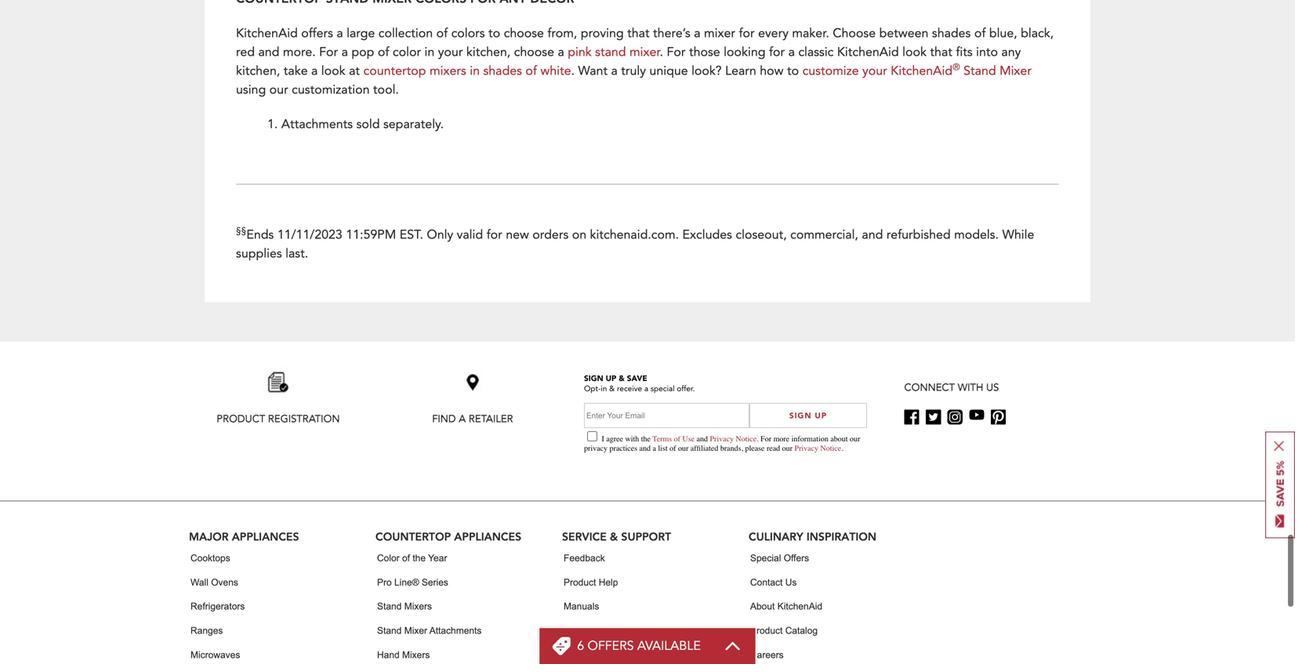 Task type: describe. For each thing, give the bounding box(es) containing it.
there's
[[653, 25, 691, 42]]

offers for a
[[301, 25, 333, 42]]

product for product catalog
[[750, 626, 783, 636]]

mixer inside countertop mixers in shades of white . want a truly unique look? learn how to customize your kitchenaid ® stand mixer using our customization tool.
[[1000, 62, 1032, 80]]

. for those looking for a classic kitchenaid look that fits into any kitchen, take a look at
[[236, 43, 1021, 80]]

ranges link
[[191, 619, 223, 643]]

offers
[[784, 553, 809, 563]]

appliances for countertop appliances
[[454, 529, 522, 544]]

special
[[750, 553, 781, 563]]

. want
[[571, 62, 608, 80]]

contact
[[750, 577, 783, 588]]

your inside countertop mixers in shades of white . want a truly unique look? learn how to customize your kitchenaid ® stand mixer using our customization tool.
[[863, 62, 888, 80]]

classic
[[799, 43, 834, 61]]

est.
[[400, 226, 423, 243]]

red
[[236, 43, 255, 61]]

countertop
[[376, 529, 451, 544]]

in inside kitchenaid offers a large collection of colors to choose from, proving that there's a mixer for every maker. choose between shades of blue, black, red and more. for a pop of color in your kitchen, choose a
[[425, 43, 435, 61]]

ends 11/11/2023 11:59pm est. only valid for new orders on kitchenaid.com. excludes closeout, commercial, and refurbished models. while supplies last.
[[236, 226, 1035, 262]]

follow us on facebook image
[[905, 410, 920, 425]]

product catalog link
[[750, 619, 818, 643]]

year
[[428, 553, 447, 563]]

1 vertical spatial choose
[[514, 43, 554, 61]]

careers link
[[750, 643, 784, 664]]

last.
[[286, 245, 308, 262]]

any
[[1002, 43, 1021, 61]]

kitchenaid look
[[837, 43, 927, 61]]

a left look
[[311, 62, 318, 80]]

for inside kitchenaid offers a large collection of colors to choose from, proving that there's a mixer for every maker. choose between shades of blue, black, red and more. for a pop of color in your kitchen, choose a
[[319, 43, 338, 61]]

kitchenaid inside footer menu element
[[778, 601, 823, 612]]

manuals link
[[564, 595, 599, 619]]

color of the year link
[[377, 546, 447, 570]]

a left classic
[[789, 43, 795, 61]]

kitchen, inside kitchenaid offers a large collection of colors to choose from, proving that there's a mixer for every maker. choose between shades of blue, black, red and more. for a pop of color in your kitchen, choose a
[[467, 43, 511, 61]]

service
[[606, 650, 637, 660]]

colors
[[451, 25, 485, 42]]

of up into
[[975, 25, 986, 42]]

11:59pm
[[346, 226, 396, 243]]

looking
[[724, 43, 766, 61]]

commercial,
[[791, 226, 859, 243]]

follow us on instagram image
[[948, 410, 963, 425]]

orders
[[533, 226, 569, 243]]

guides
[[609, 626, 639, 636]]

0 vertical spatial choose
[[504, 25, 544, 42]]

and inside kitchenaid offers a large collection of colors to choose from, proving that there's a mixer for every maker. choose between shades of blue, black, red and more. for a pop of color in your kitchen, choose a
[[258, 43, 280, 61]]

stand for stand mixer attachments
[[377, 626, 402, 636]]

heading containing 6
[[577, 638, 701, 655]]

more.
[[283, 43, 316, 61]]

microwaves link
[[191, 643, 240, 664]]

refrigerators
[[191, 601, 245, 612]]

for inside . for those looking for a classic kitchenaid look that fits into any kitchen, take a look at
[[667, 43, 686, 61]]

large
[[347, 25, 375, 42]]

a left the pop
[[342, 43, 348, 61]]

help
[[599, 577, 618, 588]]

customize
[[803, 62, 859, 80]]

our
[[270, 81, 288, 98]]

new
[[506, 226, 529, 243]]

kitchenaid inside kitchenaid offers a large collection of colors to choose from, proving that there's a mixer for every maker. choose between shades of blue, black, red and more. for a pop of color in your kitchen, choose a
[[236, 25, 298, 42]]

service & support
[[562, 529, 671, 544]]

close image
[[1274, 441, 1285, 451]]

black,
[[1021, 25, 1054, 42]]

with
[[958, 381, 984, 395]]

visit our youtube channel image
[[969, 410, 985, 420]]

on
[[572, 226, 587, 243]]

product for product help
[[564, 577, 596, 588]]

pro
[[377, 577, 392, 588]]

countertop
[[363, 62, 426, 80]]

&
[[610, 529, 618, 544]]

registration
[[268, 412, 340, 426]]

product registration link
[[181, 367, 376, 426]]

a left large
[[337, 25, 343, 42]]

quickstart
[[564, 626, 606, 636]]

pro line® series link
[[377, 570, 448, 595]]

color of the year
[[377, 553, 447, 563]]

hand mixers
[[377, 650, 430, 660]]

using
[[236, 81, 266, 98]]

find a retailer link
[[376, 367, 570, 426]]

unique
[[650, 62, 688, 80]]

0 vertical spatial attachments
[[281, 116, 353, 133]]

stand for stand mixers
[[377, 601, 402, 612]]

schedule service link
[[564, 643, 637, 664]]

find a retailer image
[[457, 367, 488, 414]]

in inside countertop mixers in shades of white . want a truly unique look? learn how to customize your kitchenaid ® stand mixer using our customization tool.
[[470, 62, 480, 80]]

learn
[[725, 62, 757, 80]]

cooktops link
[[191, 546, 230, 570]]

a
[[459, 412, 466, 426]]

between
[[880, 25, 929, 42]]

into
[[976, 43, 998, 61]]

a up those
[[694, 25, 701, 42]]

stand mixer attachments
[[377, 626, 482, 636]]

1. attachments sold separately.
[[267, 116, 444, 133]]

a inside countertop mixers in shades of white . want a truly unique look? learn how to customize your kitchenaid ® stand mixer using our customization tool.
[[611, 62, 618, 80]]

refurbished
[[887, 226, 951, 243]]

product for product registration
[[217, 412, 265, 426]]

quickstart guides link
[[564, 619, 639, 643]]

find a retailer
[[432, 412, 513, 426]]

of left colors at the top left of page
[[436, 25, 448, 42]]

about kitchenaid
[[750, 601, 823, 612]]

shades inside countertop mixers in shades of white . want a truly unique look? learn how to customize your kitchenaid ® stand mixer using our customization tool.
[[483, 62, 522, 80]]

ranges
[[191, 626, 223, 636]]

wall ovens link
[[191, 570, 238, 595]]

tool.
[[373, 81, 399, 98]]

0 vertical spatial us
[[987, 381, 999, 395]]

stand mixer attachments link
[[377, 619, 482, 643]]

the
[[413, 553, 426, 563]]

promo tag image
[[552, 637, 571, 656]]

truly
[[621, 62, 646, 80]]

only
[[427, 226, 453, 243]]

retailer
[[469, 412, 513, 426]]

maker.
[[792, 25, 830, 42]]

appliances for major appliances
[[232, 529, 299, 544]]

schedule
[[564, 650, 603, 660]]



Task type: locate. For each thing, give the bounding box(es) containing it.
mixer inside footer menu element
[[404, 626, 427, 636]]

schedule service
[[564, 650, 637, 660]]

1 vertical spatial attachments
[[430, 626, 482, 636]]

of inside countertop mixers in shades of white . want a truly unique look? learn how to customize your kitchenaid ® stand mixer using our customization tool.
[[526, 62, 537, 80]]

separately.
[[383, 116, 444, 133]]

supplies
[[236, 245, 282, 262]]

look?
[[692, 62, 722, 80]]

mixers
[[404, 601, 432, 612], [402, 650, 430, 660]]

contact us
[[750, 577, 797, 588]]

feedback link
[[564, 546, 605, 570]]

your inside kitchenaid offers a large collection of colors to choose from, proving that there's a mixer for every maker. choose between shades of blue, black, red and more. for a pop of color in your kitchen, choose a
[[438, 43, 463, 61]]

to right how
[[787, 62, 799, 80]]

2 appliances from the left
[[454, 529, 522, 544]]

1 horizontal spatial to
[[787, 62, 799, 80]]

us
[[987, 381, 999, 395], [786, 577, 797, 588]]

visit us on pinterest image
[[991, 410, 1006, 425]]

in right "mixers"
[[470, 62, 480, 80]]

0 horizontal spatial attachments
[[281, 116, 353, 133]]

careers
[[750, 650, 784, 660]]

pop
[[352, 43, 374, 61]]

shades down colors at the top left of page
[[483, 62, 522, 80]]

1 vertical spatial mixer
[[630, 43, 660, 61]]

blue,
[[990, 25, 1018, 42]]

1 horizontal spatial mixer
[[1000, 62, 1032, 80]]

stand inside stand mixers link
[[377, 601, 402, 612]]

1 horizontal spatial mixer
[[704, 25, 736, 42]]

color
[[393, 43, 421, 61]]

major appliances
[[189, 529, 299, 544]]

2 vertical spatial product
[[750, 626, 783, 636]]

a down pink stand mixer
[[611, 62, 618, 80]]

ovens
[[211, 577, 238, 588]]

your up "mixers"
[[438, 43, 463, 61]]

0 horizontal spatial for
[[319, 43, 338, 61]]

0 horizontal spatial offers
[[301, 25, 333, 42]]

chevron icon image
[[724, 641, 742, 651]]

1 horizontal spatial product
[[564, 577, 596, 588]]

shades
[[932, 25, 971, 42], [483, 62, 522, 80]]

0 horizontal spatial us
[[786, 577, 797, 588]]

for inside ends 11/11/2023 11:59pm est. only valid for new orders on kitchenaid.com. excludes closeout, commercial, and refurbished models. while supplies last.
[[487, 226, 502, 243]]

for down every
[[769, 43, 785, 61]]

pro line® series
[[377, 577, 448, 588]]

0 vertical spatial and
[[258, 43, 280, 61]]

product help link
[[564, 570, 618, 595]]

0 vertical spatial that
[[627, 25, 650, 42]]

take
[[284, 62, 308, 80]]

kitchenaid inside countertop mixers in shades of white . want a truly unique look? learn how to customize your kitchenaid ® stand mixer using our customization tool.
[[891, 62, 953, 80]]

pink stand mixer link
[[568, 43, 660, 61]]

for inside . for those looking for a classic kitchenaid look that fits into any kitchen, take a look at
[[769, 43, 785, 61]]

0 horizontal spatial mixer
[[630, 43, 660, 61]]

kitchenaid down between
[[891, 62, 953, 80]]

countertop mixers in shades of white link
[[363, 62, 571, 80]]

1 vertical spatial kitchen,
[[236, 62, 280, 80]]

of left white
[[526, 62, 537, 80]]

microwaves
[[191, 650, 240, 660]]

offers down quickstart guides
[[588, 638, 634, 655]]

2 for from the left
[[667, 43, 686, 61]]

quickstart guides
[[564, 626, 639, 636]]

that inside kitchenaid offers a large collection of colors to choose from, proving that there's a mixer for every maker. choose between shades of blue, black, red and more. for a pop of color in your kitchen, choose a
[[627, 25, 650, 42]]

and right red
[[258, 43, 280, 61]]

mixers for stand mixers
[[404, 601, 432, 612]]

1 vertical spatial kitchenaid
[[891, 62, 953, 80]]

of right the pop
[[378, 43, 389, 61]]

shades inside kitchenaid offers a large collection of colors to choose from, proving that there's a mixer for every maker. choose between shades of blue, black, red and more. for a pop of color in your kitchen, choose a
[[932, 25, 971, 42]]

product left registration
[[217, 412, 265, 426]]

kitchenaid up red
[[236, 25, 298, 42]]

1 vertical spatial in
[[470, 62, 480, 80]]

1 horizontal spatial for
[[739, 25, 755, 42]]

1 vertical spatial your
[[863, 62, 888, 80]]

1 appliances from the left
[[232, 529, 299, 544]]

look
[[321, 62, 346, 80]]

0 vertical spatial product
[[217, 412, 265, 426]]

product up manuals
[[564, 577, 596, 588]]

offers for available
[[588, 638, 634, 655]]

how
[[760, 62, 784, 80]]

1 horizontal spatial that
[[930, 43, 953, 61]]

1 vertical spatial us
[[786, 577, 797, 588]]

mixer inside kitchenaid offers a large collection of colors to choose from, proving that there's a mixer for every maker. choose between shades of blue, black, red and more. for a pop of color in your kitchen, choose a
[[704, 25, 736, 42]]

2 horizontal spatial kitchenaid
[[891, 62, 953, 80]]

color
[[377, 553, 400, 563]]

for up look
[[319, 43, 338, 61]]

kitchen, up using
[[236, 62, 280, 80]]

product registration
[[217, 412, 340, 426]]

mixer down any
[[1000, 62, 1032, 80]]

0 horizontal spatial your
[[438, 43, 463, 61]]

feedback
[[564, 553, 605, 563]]

1 horizontal spatial kitchenaid
[[778, 601, 823, 612]]

hand mixers link
[[377, 643, 430, 664]]

0 vertical spatial to
[[489, 25, 500, 42]]

offers inside kitchenaid offers a large collection of colors to choose from, proving that there's a mixer for every maker. choose between shades of blue, black, red and more. for a pop of color in your kitchen, choose a
[[301, 25, 333, 42]]

1 horizontal spatial appliances
[[454, 529, 522, 544]]

mixers down stand mixer attachments link
[[402, 650, 430, 660]]

that inside . for those looking for a classic kitchenaid look that fits into any kitchen, take a look at
[[930, 43, 953, 61]]

a
[[337, 25, 343, 42], [694, 25, 701, 42], [342, 43, 348, 61], [558, 43, 564, 61], [789, 43, 795, 61], [311, 62, 318, 80], [611, 62, 618, 80]]

mixers
[[430, 62, 466, 80]]

0 horizontal spatial to
[[489, 25, 500, 42]]

0 horizontal spatial shades
[[483, 62, 522, 80]]

shades up fits
[[932, 25, 971, 42]]

kitchenaid up catalog
[[778, 601, 823, 612]]

1 vertical spatial offers
[[588, 638, 634, 655]]

0 horizontal spatial that
[[627, 25, 650, 42]]

pink
[[568, 43, 592, 61]]

of left the
[[402, 553, 410, 563]]

stand mixers
[[377, 601, 432, 612]]

a left pink on the top of page
[[558, 43, 564, 61]]

for
[[739, 25, 755, 42], [769, 43, 785, 61], [487, 226, 502, 243]]

mixers for hand mixers
[[402, 650, 430, 660]]

that left ®
[[930, 43, 953, 61]]

mixers down pro line® series link
[[404, 601, 432, 612]]

that up . for those looking for a classic kitchenaid look that fits into any kitchen, take a look at at the top of the page
[[627, 25, 650, 42]]

stand inside countertop mixers in shades of white . want a truly unique look? learn how to customize your kitchenaid ® stand mixer using our customization tool.
[[964, 62, 996, 80]]

1 vertical spatial for
[[769, 43, 785, 61]]

0 horizontal spatial for
[[487, 226, 502, 243]]

contact us link
[[750, 570, 797, 595]]

and left refurbished
[[862, 226, 883, 243]]

2 vertical spatial stand
[[377, 626, 402, 636]]

stand down into
[[964, 62, 996, 80]]

excludes
[[683, 226, 732, 243]]

0 horizontal spatial product
[[217, 412, 265, 426]]

choose up white
[[514, 43, 554, 61]]

ends
[[247, 226, 274, 243]]

appliances right countertop
[[454, 529, 522, 544]]

us right with
[[987, 381, 999, 395]]

mixer up hand mixers link
[[404, 626, 427, 636]]

follow us on twitter image
[[926, 410, 941, 425]]

mixer
[[1000, 62, 1032, 80], [404, 626, 427, 636]]

of inside color of the year link
[[402, 553, 410, 563]]

for
[[319, 43, 338, 61], [667, 43, 686, 61]]

1 horizontal spatial in
[[470, 62, 480, 80]]

product up careers link
[[750, 626, 783, 636]]

to inside kitchenaid offers a large collection of colors to choose from, proving that there's a mixer for every maker. choose between shades of blue, black, red and more. for a pop of color in your kitchen, choose a
[[489, 25, 500, 42]]

your
[[438, 43, 463, 61], [863, 62, 888, 80]]

0 vertical spatial your
[[438, 43, 463, 61]]

.
[[660, 43, 663, 61]]

and inside ends 11/11/2023 11:59pm est. only valid for new orders on kitchenaid.com. excludes closeout, commercial, and refurbished models. while supplies last.
[[862, 226, 883, 243]]

0 vertical spatial mixers
[[404, 601, 432, 612]]

about
[[750, 601, 775, 612]]

choose
[[504, 25, 544, 42], [514, 43, 554, 61]]

0 vertical spatial offers
[[301, 25, 333, 42]]

product inside 'link'
[[217, 412, 265, 426]]

attachments down customization
[[281, 116, 353, 133]]

attachments down series
[[430, 626, 482, 636]]

to inside countertop mixers in shades of white . want a truly unique look? learn how to customize your kitchenaid ® stand mixer using our customization tool.
[[787, 62, 799, 80]]

2 horizontal spatial for
[[769, 43, 785, 61]]

to
[[489, 25, 500, 42], [787, 62, 799, 80]]

white
[[541, 62, 571, 80]]

your down kitchenaid look
[[863, 62, 888, 80]]

mixer up those
[[704, 25, 736, 42]]

inspiration
[[807, 529, 877, 544]]

valid
[[457, 226, 483, 243]]

wall ovens
[[191, 577, 238, 588]]

1 for from the left
[[319, 43, 338, 61]]

0 horizontal spatial kitchen,
[[236, 62, 280, 80]]

in right color
[[425, 43, 435, 61]]

1 vertical spatial and
[[862, 226, 883, 243]]

offers up more.
[[301, 25, 333, 42]]

service
[[562, 529, 607, 544]]

product registration image
[[263, 367, 294, 414]]

for inside kitchenaid offers a large collection of colors to choose from, proving that there's a mixer for every maker. choose between shades of blue, black, red and more. for a pop of color in your kitchen, choose a
[[739, 25, 755, 42]]

for left new
[[487, 226, 502, 243]]

0 horizontal spatial in
[[425, 43, 435, 61]]

1 horizontal spatial kitchen,
[[467, 43, 511, 61]]

kitchenaid offers a large collection of colors to choose from, proving that there's a mixer for every maker. choose between shades of blue, black, red and more. for a pop of color in your kitchen, choose a
[[236, 25, 1054, 61]]

culinary
[[749, 529, 804, 544]]

wall
[[191, 577, 209, 588]]

stand down the pro in the bottom of the page
[[377, 601, 402, 612]]

attachments inside stand mixer attachments link
[[430, 626, 482, 636]]

1 vertical spatial mixer
[[404, 626, 427, 636]]

collection
[[379, 25, 433, 42]]

0 horizontal spatial appliances
[[232, 529, 299, 544]]

®
[[953, 61, 960, 74]]

1 vertical spatial to
[[787, 62, 799, 80]]

heading
[[577, 638, 701, 655]]

2 vertical spatial for
[[487, 226, 502, 243]]

0 vertical spatial mixer
[[1000, 62, 1032, 80]]

for right .
[[667, 43, 686, 61]]

and
[[258, 43, 280, 61], [862, 226, 883, 243]]

1 horizontal spatial shades
[[932, 25, 971, 42]]

1 horizontal spatial and
[[862, 226, 883, 243]]

0 horizontal spatial mixer
[[404, 626, 427, 636]]

choose left "from,"
[[504, 25, 544, 42]]

those
[[689, 43, 720, 61]]

kitchen, inside . for those looking for a classic kitchenaid look that fits into any kitchen, take a look at
[[236, 62, 280, 80]]

us right contact
[[786, 577, 797, 588]]

kitchen, down colors at the top left of page
[[467, 43, 511, 61]]

0 horizontal spatial kitchenaid
[[236, 25, 298, 42]]

stand mixers link
[[377, 595, 432, 619]]

appliances right major
[[232, 529, 299, 544]]

that
[[627, 25, 650, 42], [930, 43, 953, 61]]

culinary inspiration
[[749, 529, 877, 544]]

countertop mixers in shades of white . want a truly unique look? learn how to customize your kitchenaid ® stand mixer using our customization tool.
[[236, 61, 1032, 98]]

2 horizontal spatial product
[[750, 626, 783, 636]]

available
[[638, 638, 701, 655]]

major
[[189, 529, 229, 544]]

0 vertical spatial shades
[[932, 25, 971, 42]]

1 vertical spatial that
[[930, 43, 953, 61]]

customization
[[292, 81, 370, 98]]

1 horizontal spatial your
[[863, 62, 888, 80]]

appliances
[[232, 529, 299, 544], [454, 529, 522, 544]]

1.
[[267, 116, 278, 133]]

1 vertical spatial mixers
[[402, 650, 430, 660]]

0 vertical spatial kitchen,
[[467, 43, 511, 61]]

models.
[[954, 226, 999, 243]]

0 horizontal spatial and
[[258, 43, 280, 61]]

1 vertical spatial shades
[[483, 62, 522, 80]]

2 vertical spatial kitchenaid
[[778, 601, 823, 612]]

while
[[1003, 226, 1035, 243]]

footer menu element
[[181, 527, 1114, 664]]

product catalog
[[750, 626, 818, 636]]

mixer up 'truly' on the top left of page
[[630, 43, 660, 61]]

1 vertical spatial product
[[564, 577, 596, 588]]

stand up hand on the left of the page
[[377, 626, 402, 636]]

1 vertical spatial stand
[[377, 601, 402, 612]]

for up 'looking'
[[739, 25, 755, 42]]

at
[[349, 62, 360, 80]]

1 horizontal spatial attachments
[[430, 626, 482, 636]]

to right colors at the top left of page
[[489, 25, 500, 42]]

stand inside stand mixer attachments link
[[377, 626, 402, 636]]

0 vertical spatial mixer
[[704, 25, 736, 42]]

0 vertical spatial kitchenaid
[[236, 25, 298, 42]]

1 horizontal spatial us
[[987, 381, 999, 395]]

0 vertical spatial for
[[739, 25, 755, 42]]

us inside contact us link
[[786, 577, 797, 588]]

cooktops
[[191, 553, 230, 563]]

0 vertical spatial in
[[425, 43, 435, 61]]

1 horizontal spatial offers
[[588, 638, 634, 655]]

1 horizontal spatial for
[[667, 43, 686, 61]]

0 vertical spatial stand
[[964, 62, 996, 80]]



Task type: vqa. For each thing, say whether or not it's contained in the screenshot.
a inside the countertop mixers in shades of white . Want a truly unique look? Learn how to customize your KitchenAid ® Stand Mixer using our customization tool.
yes



